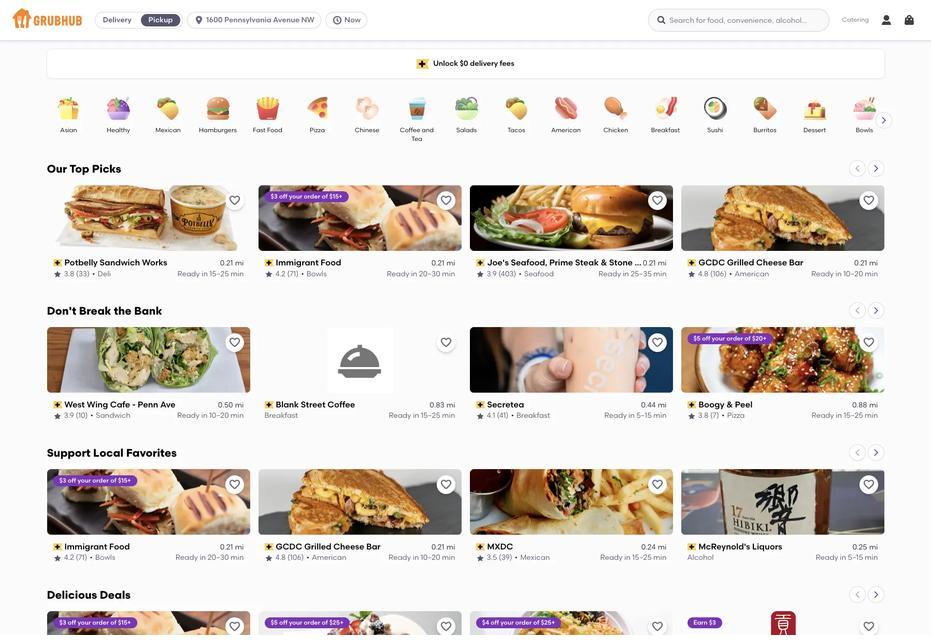 Task type: describe. For each thing, give the bounding box(es) containing it.
min for the boogy & peel logo
[[866, 411, 879, 420]]

ready for gcdc grilled cheese bar logo to the left
[[389, 553, 411, 562]]

potbelly sandwich works
[[64, 258, 167, 268]]

in for mcreynold's liquors logo
[[841, 553, 847, 562]]

sushi
[[708, 127, 724, 134]]

min for the top gcdc grilled cheese bar logo
[[866, 269, 879, 278]]

3.9 for west wing cafe - penn ave
[[64, 411, 74, 420]]

• pizza
[[722, 411, 745, 420]]

4.8 for star icon for the top gcdc grilled cheese bar logo
[[699, 269, 709, 278]]

now button
[[326, 12, 372, 29]]

1 horizontal spatial 20–30
[[419, 269, 441, 278]]

• deli
[[92, 269, 111, 278]]

tacos
[[508, 127, 526, 134]]

top
[[69, 162, 89, 175]]

star icon image for potbelly sandwich works logo
[[53, 270, 61, 278]]

west wing cafe - penn ave logo image
[[47, 327, 250, 393]]

salads
[[457, 127, 477, 134]]

dessert
[[804, 127, 827, 134]]

1 vertical spatial &
[[727, 400, 734, 410]]

0.44 mi
[[642, 401, 667, 410]]

0 vertical spatial (71)
[[287, 269, 299, 278]]

wing
[[87, 400, 108, 410]]

prime
[[550, 258, 574, 268]]

in for the west wing cafe - penn ave logo
[[201, 411, 208, 420]]

(33)
[[76, 269, 90, 278]]

in for the topmost immigrant food logo
[[411, 269, 418, 278]]

cheese for gcdc grilled cheese bar logo to the left
[[334, 542, 365, 552]]

2 vertical spatial bowls
[[95, 553, 115, 562]]

healthy image
[[100, 97, 137, 120]]

ready for the middle immigrant food logo
[[176, 553, 198, 562]]

peel
[[736, 400, 753, 410]]

asian
[[60, 127, 77, 134]]

0 vertical spatial pizza
[[310, 127, 325, 134]]

1 vertical spatial bar
[[367, 542, 381, 552]]

4.8 for star icon related to gcdc grilled cheese bar logo to the left
[[276, 553, 286, 562]]

off for the boogy & peel logo
[[703, 335, 711, 342]]

• breakfast
[[512, 411, 551, 420]]

ready for 'mxdc logo'
[[601, 553, 623, 562]]

blank
[[276, 400, 299, 410]]

0.25 mi
[[853, 543, 879, 552]]

$15+ for the bottommost immigrant food logo
[[118, 619, 131, 626]]

immigrant for the middle immigrant food logo
[[64, 542, 107, 552]]

1 vertical spatial immigrant food logo image
[[47, 469, 250, 535]]

1 vertical spatial • bowls
[[90, 553, 115, 562]]

in for the middle immigrant food logo
[[200, 553, 206, 562]]

breakfast image
[[648, 97, 684, 120]]

1 horizontal spatial breakfast
[[517, 411, 551, 420]]

0.21 for the joe's seafood, prime steak & stone crab logo
[[643, 259, 656, 268]]

your for "le pain quotidien (17th st nw) logo"
[[289, 619, 303, 626]]

cafe
[[110, 400, 130, 410]]

(403)
[[499, 269, 517, 278]]

west wing cafe - penn ave
[[64, 400, 176, 410]]

catering
[[843, 16, 870, 23]]

unlock $0 delivery fees
[[434, 59, 515, 68]]

• seafood
[[519, 269, 554, 278]]

star icon image for secretea logo on the right bottom
[[476, 412, 485, 420]]

crab
[[635, 258, 656, 268]]

earn
[[694, 619, 708, 626]]

secretea logo image
[[470, 327, 673, 393]]

0 vertical spatial bowls
[[857, 127, 874, 134]]

mcreynold's
[[699, 542, 751, 552]]

fast
[[253, 127, 266, 134]]

ready for the boogy & peel logo
[[812, 411, 835, 420]]

burritos
[[754, 127, 777, 134]]

unlock
[[434, 59, 458, 68]]

ready in 15–25 min for peel
[[812, 411, 879, 420]]

0 vertical spatial bar
[[790, 258, 804, 268]]

1 horizontal spatial mexican
[[521, 553, 550, 562]]

delivery
[[103, 16, 132, 24]]

cheese for the top gcdc grilled cheese bar logo
[[757, 258, 788, 268]]

3.5
[[487, 553, 498, 562]]

3.8 for boogy & peel
[[699, 411, 709, 420]]

delicious deals
[[47, 588, 131, 601]]

$5 for $5 off your order of $25+
[[271, 619, 278, 626]]

joe's seafood, prime steak & stone crab
[[488, 258, 656, 268]]

mxdc
[[488, 542, 514, 552]]

min for 'mxdc logo'
[[654, 553, 667, 562]]

star icon image for the west wing cafe - penn ave logo
[[53, 412, 61, 420]]

mi for 'mxdc logo'
[[658, 543, 667, 552]]

caret right icon image for the
[[872, 306, 881, 315]]

your for the topmost immigrant food logo
[[289, 193, 303, 200]]

0 vertical spatial (106)
[[711, 269, 727, 278]]

ready for secretea logo on the right bottom
[[605, 411, 627, 420]]

avenue
[[273, 16, 300, 24]]

min for the topmost immigrant food logo
[[442, 269, 456, 278]]

ready for the top gcdc grilled cheese bar logo
[[812, 269, 834, 278]]

our top picks
[[47, 162, 121, 175]]

0.21 for the top gcdc grilled cheese bar logo
[[855, 259, 868, 268]]

hamburgers
[[199, 127, 237, 134]]

caret right icon image for favorites
[[872, 448, 881, 457]]

grilled for the top gcdc grilled cheese bar logo
[[728, 258, 755, 268]]

ready in 20–30 min for the middle immigrant food logo
[[176, 553, 244, 562]]

ready in 15–25 min for works
[[178, 269, 244, 278]]

in for 'mxdc logo'
[[625, 553, 631, 562]]

0 vertical spatial • bowls
[[301, 269, 327, 278]]

local
[[93, 446, 124, 459]]

don't
[[47, 304, 76, 317]]

0 vertical spatial american
[[552, 127, 581, 134]]

in for the top gcdc grilled cheese bar logo
[[836, 269, 842, 278]]

4.8 (106) for gcdc grilled cheese bar logo to the left
[[276, 553, 304, 562]]

min for the middle immigrant food logo
[[231, 553, 244, 562]]

min for mcreynold's liquors logo
[[866, 553, 879, 562]]

3.5 (39)
[[487, 553, 513, 562]]

min for potbelly sandwich works logo
[[231, 269, 244, 278]]

boogy & peel
[[699, 400, 753, 410]]

0 vertical spatial &
[[601, 258, 608, 268]]

0 vertical spatial 4.2
[[276, 269, 286, 278]]

2 vertical spatial american
[[312, 553, 347, 562]]

main navigation navigation
[[0, 0, 932, 40]]

ready in 10–20 min for the top gcdc grilled cheese bar logo
[[812, 269, 879, 278]]

bowls image
[[847, 97, 883, 120]]

blank street coffee
[[276, 400, 355, 410]]

delivery button
[[95, 12, 139, 29]]

mcreynold's liquors
[[699, 542, 783, 552]]

mexican image
[[150, 97, 186, 120]]

1600 pennsylvania avenue nw button
[[187, 12, 326, 29]]

1 vertical spatial (106)
[[288, 553, 304, 562]]

coffee and tea image
[[399, 97, 435, 120]]

ready in 5–15 min for mcreynold's liquors
[[816, 553, 879, 562]]

0.83
[[430, 401, 445, 410]]

0 vertical spatial gcdc grilled cheese bar logo image
[[682, 185, 885, 251]]

steak
[[576, 258, 599, 268]]

gcdc for subscription pass icon related to the top gcdc grilled cheese bar logo
[[699, 258, 726, 268]]

ready for potbelly sandwich works logo
[[178, 269, 200, 278]]

blank street coffee logo image
[[327, 327, 393, 393]]

(39)
[[499, 553, 513, 562]]

ready for mcreynold's liquors logo
[[816, 553, 839, 562]]

3.8 (33)
[[64, 269, 90, 278]]

svg image inside now 'button'
[[332, 15, 343, 25]]

bank
[[134, 304, 162, 317]]

off for the bottommost immigrant food logo
[[68, 619, 76, 626]]

$4 off your order of $25+
[[483, 619, 556, 626]]

0.21 for gcdc grilled cheese bar logo to the left
[[432, 543, 445, 552]]

west
[[64, 400, 85, 410]]

$20+
[[753, 335, 767, 342]]

ready for the west wing cafe - penn ave logo
[[177, 411, 200, 420]]

chicken
[[604, 127, 629, 134]]

3.9 (403)
[[487, 269, 517, 278]]

street
[[301, 400, 326, 410]]

in for potbelly sandwich works logo
[[202, 269, 208, 278]]

0 horizontal spatial (71)
[[76, 553, 87, 562]]

fees
[[500, 59, 515, 68]]

immigrant food for star icon corresponding to the topmost immigrant food logo
[[276, 258, 342, 268]]

star icon image for the joe's seafood, prime steak & stone crab logo
[[476, 270, 485, 278]]

ave
[[160, 400, 176, 410]]

0.21 for the topmost immigrant food logo
[[432, 259, 445, 268]]

and
[[422, 127, 434, 134]]

$25+ for $5 off your order of $25+
[[330, 619, 344, 626]]

american image
[[548, 97, 585, 120]]

support
[[47, 446, 91, 459]]

1600
[[206, 16, 223, 24]]

break
[[79, 304, 111, 317]]

10–20 for gcdc grilled cheese bar logo to the left
[[421, 553, 441, 562]]

penn
[[138, 400, 158, 410]]

off for the poki dc & gong cha logo
[[491, 619, 499, 626]]

1 vertical spatial 20–30
[[208, 553, 229, 562]]

support local favorites
[[47, 446, 177, 459]]

10–20 for the top gcdc grilled cheese bar logo
[[844, 269, 864, 278]]

gcdc grilled cheese bar for subscription pass image corresponding to gcdc grilled cheese bar
[[276, 542, 381, 552]]

grubhub plus flag logo image
[[417, 59, 429, 69]]

1 vertical spatial coffee
[[328, 400, 355, 410]]

4.8 (106) for the top gcdc grilled cheese bar logo
[[699, 269, 727, 278]]

gcdc grilled cheese bar for subscription pass icon related to the top gcdc grilled cheese bar logo
[[699, 258, 804, 268]]

0 vertical spatial food
[[267, 127, 283, 134]]

tea
[[412, 136, 423, 143]]

0.24
[[642, 543, 656, 552]]

seafood
[[525, 269, 554, 278]]

dessert image
[[797, 97, 834, 120]]

ready for blank street coffee logo
[[389, 411, 412, 420]]

• american for star icon related to gcdc grilled cheese bar logo to the left
[[307, 553, 347, 562]]

chicken image
[[598, 97, 634, 120]]

ready in 20–30 min for the topmost immigrant food logo
[[387, 269, 456, 278]]

potbelly sandwich works logo image
[[47, 185, 250, 251]]



Task type: locate. For each thing, give the bounding box(es) containing it.
save this restaurant image
[[228, 194, 241, 207], [863, 194, 876, 207], [228, 336, 241, 349], [652, 336, 664, 349], [228, 479, 241, 491], [863, 479, 876, 491], [228, 621, 241, 633], [440, 621, 452, 633], [652, 621, 664, 633]]

off for the middle immigrant food logo
[[68, 477, 76, 484]]

0 horizontal spatial breakfast
[[265, 411, 298, 420]]

chinese image
[[349, 97, 386, 120]]

delivery
[[470, 59, 498, 68]]

3.9 down west
[[64, 411, 74, 420]]

0 vertical spatial • american
[[730, 269, 770, 278]]

0.21
[[220, 259, 233, 268], [432, 259, 445, 268], [643, 259, 656, 268], [855, 259, 868, 268], [220, 543, 233, 552], [432, 543, 445, 552]]

0 horizontal spatial mexican
[[156, 127, 181, 134]]

poki dc & gong cha logo image
[[470, 611, 673, 635]]

0 vertical spatial $15+
[[330, 193, 343, 200]]

1 vertical spatial ready in 5–15 min
[[816, 553, 879, 562]]

• american for star icon for the top gcdc grilled cheese bar logo
[[730, 269, 770, 278]]

food for the middle immigrant food logo
[[109, 542, 130, 552]]

15–25
[[210, 269, 229, 278], [421, 411, 441, 420], [844, 411, 864, 420], [633, 553, 652, 562]]

0.21 mi for potbelly sandwich works logo
[[220, 259, 244, 268]]

1 horizontal spatial immigrant food
[[276, 258, 342, 268]]

pizza down pizza image
[[310, 127, 325, 134]]

1 horizontal spatial (71)
[[287, 269, 299, 278]]

$5 for $5 off your order of $20+
[[694, 335, 701, 342]]

order
[[304, 193, 321, 200], [727, 335, 744, 342], [92, 477, 109, 484], [92, 619, 109, 626], [304, 619, 321, 626], [516, 619, 532, 626]]

(71)
[[287, 269, 299, 278], [76, 553, 87, 562]]

10–20 for the west wing cafe - penn ave logo
[[209, 411, 229, 420]]

1 horizontal spatial 4.2 (71)
[[276, 269, 299, 278]]

ready for the joe's seafood, prime steak & stone crab logo
[[599, 269, 622, 278]]

1 horizontal spatial (106)
[[711, 269, 727, 278]]

subscription pass image for 'mxdc logo'
[[476, 543, 485, 551]]

subscription pass image
[[265, 259, 274, 267], [688, 259, 697, 267], [53, 401, 62, 409], [265, 401, 274, 409], [476, 401, 485, 409], [688, 401, 697, 409], [53, 543, 62, 551], [476, 543, 485, 551], [688, 543, 697, 551]]

your for the middle immigrant food logo
[[78, 477, 91, 484]]

mi for the west wing cafe - penn ave logo
[[235, 401, 244, 410]]

$15+ for the middle immigrant food logo
[[118, 477, 131, 484]]

alcohol
[[688, 553, 714, 562]]

subscription pass image for secretea logo on the right bottom
[[476, 401, 485, 409]]

2 $25+ from the left
[[541, 619, 556, 626]]

1 horizontal spatial • bowls
[[301, 269, 327, 278]]

0 horizontal spatial 5–15
[[637, 411, 652, 420]]

0 horizontal spatial 4.8
[[276, 553, 286, 562]]

don't break the bank
[[47, 304, 162, 317]]

5–15
[[637, 411, 652, 420], [849, 553, 864, 562]]

joe's
[[488, 258, 509, 268]]

5–15 down 0.25
[[849, 553, 864, 562]]

salads image
[[449, 97, 485, 120]]

subscription pass image for the top gcdc grilled cheese bar logo
[[688, 259, 697, 267]]

works
[[142, 258, 167, 268]]

mi for the joe's seafood, prime steak & stone crab logo
[[658, 259, 667, 268]]

coffee inside coffee and tea
[[400, 127, 421, 134]]

2 horizontal spatial 10–20
[[844, 269, 864, 278]]

25–35
[[631, 269, 652, 278]]

in for the boogy & peel logo
[[836, 411, 843, 420]]

3.8 left (7)
[[699, 411, 709, 420]]

immigrant food for the middle immigrant food logo's star icon
[[64, 542, 130, 552]]

gcdc grilled cheese bar
[[699, 258, 804, 268], [276, 542, 381, 552]]

15–25 for works
[[210, 269, 229, 278]]

immigrant food logo image
[[258, 185, 462, 251], [47, 469, 250, 535], [47, 611, 250, 635]]

1 horizontal spatial 10–20
[[421, 553, 441, 562]]

0 horizontal spatial gcdc
[[276, 542, 302, 552]]

caret left icon image for picks
[[854, 164, 862, 173]]

delicious
[[47, 588, 97, 601]]

1 horizontal spatial 4.8 (106)
[[699, 269, 727, 278]]

0 vertical spatial grilled
[[728, 258, 755, 268]]

0 vertical spatial $5
[[694, 335, 701, 342]]

mi for mcreynold's liquors logo
[[870, 543, 879, 552]]

secretea
[[488, 400, 525, 410]]

liquors
[[753, 542, 783, 552]]

0 vertical spatial cheese
[[757, 258, 788, 268]]

deals
[[100, 588, 131, 601]]

-
[[132, 400, 136, 410]]

4.1
[[487, 411, 496, 420]]

$5 off your order of $25+
[[271, 619, 344, 626]]

0.21 for potbelly sandwich works logo
[[220, 259, 233, 268]]

1 caret left icon image from the top
[[854, 164, 862, 173]]

min for gcdc grilled cheese bar logo to the left
[[442, 553, 456, 562]]

4.8
[[699, 269, 709, 278], [276, 553, 286, 562]]

pennsylvania
[[225, 16, 272, 24]]

$3
[[271, 193, 278, 200], [59, 477, 66, 484], [59, 619, 66, 626], [710, 619, 717, 626]]

subscription pass image for potbelly sandwich works
[[53, 259, 62, 267]]

0 vertical spatial 4.8
[[699, 269, 709, 278]]

pizza
[[310, 127, 325, 134], [728, 411, 745, 420]]

3.8 for potbelly sandwich works
[[64, 269, 74, 278]]

1 vertical spatial immigrant
[[64, 542, 107, 552]]

1600 pennsylvania avenue nw
[[206, 16, 315, 24]]

(106)
[[711, 269, 727, 278], [288, 553, 304, 562]]

breakfast down secretea
[[517, 411, 551, 420]]

pizza image
[[299, 97, 336, 120]]

sushi image
[[698, 97, 734, 120]]

(10)
[[76, 411, 88, 420]]

& up the '• pizza' at the right bottom of page
[[727, 400, 734, 410]]

0 horizontal spatial $5
[[271, 619, 278, 626]]

0.44
[[642, 401, 656, 410]]

0 horizontal spatial $25+
[[330, 619, 344, 626]]

1 horizontal spatial american
[[552, 127, 581, 134]]

tacos image
[[499, 97, 535, 120]]

0 horizontal spatial food
[[109, 542, 130, 552]]

sandwich down west wing cafe - penn ave
[[96, 411, 131, 420]]

ready in 10–20 min for the west wing cafe - penn ave logo
[[177, 411, 244, 420]]

the
[[114, 304, 132, 317]]

sandwich for •
[[96, 411, 131, 420]]

3.9 for joe's seafood, prime steak & stone crab
[[487, 269, 497, 278]]

caret right icon image
[[880, 116, 889, 124], [872, 164, 881, 173], [872, 306, 881, 315], [872, 448, 881, 457], [872, 590, 881, 599]]

our
[[47, 162, 67, 175]]

asian image
[[51, 97, 87, 120]]

0 horizontal spatial (106)
[[288, 553, 304, 562]]

your for the boogy & peel logo
[[712, 335, 726, 342]]

sandwich for potbelly
[[100, 258, 140, 268]]

healthy
[[107, 127, 130, 134]]

svg image
[[194, 15, 204, 25]]

boogy & peel logo image
[[682, 327, 885, 393]]

ready in 5–15 min for secretea
[[605, 411, 667, 420]]

in for gcdc grilled cheese bar logo to the left
[[413, 553, 419, 562]]

save this restaurant image
[[440, 194, 452, 207], [652, 194, 664, 207], [440, 336, 452, 349], [863, 336, 876, 349], [440, 479, 452, 491], [652, 479, 664, 491], [863, 621, 876, 633]]

0 horizontal spatial ready in 20–30 min
[[176, 553, 244, 562]]

0.21 mi for the top gcdc grilled cheese bar logo
[[855, 259, 879, 268]]

1 vertical spatial 3.9
[[64, 411, 74, 420]]

1 vertical spatial food
[[321, 258, 342, 268]]

0 vertical spatial 5–15
[[637, 411, 652, 420]]

picks
[[92, 162, 121, 175]]

in for secretea logo on the right bottom
[[629, 411, 635, 420]]

caret left icon image for the
[[854, 306, 862, 315]]

0.21 mi for the joe's seafood, prime steak & stone crab logo
[[643, 259, 667, 268]]

seafood,
[[511, 258, 548, 268]]

0 vertical spatial 3.9
[[487, 269, 497, 278]]

star icon image for 'mxdc logo'
[[476, 554, 485, 562]]

coffee and tea
[[400, 127, 434, 143]]

mi for the topmost immigrant food logo
[[447, 259, 456, 268]]

ready in 5–15 min down 0.44
[[605, 411, 667, 420]]

off for the topmost immigrant food logo
[[279, 193, 288, 200]]

now
[[345, 16, 361, 24]]

1 horizontal spatial 4.8
[[699, 269, 709, 278]]

food for the topmost immigrant food logo
[[321, 258, 342, 268]]

0 horizontal spatial 20–30
[[208, 553, 229, 562]]

4.2
[[276, 269, 286, 278], [64, 553, 74, 562]]

1 vertical spatial (71)
[[76, 553, 87, 562]]

0 horizontal spatial gcdc grilled cheese bar logo image
[[258, 469, 462, 535]]

(7)
[[711, 411, 720, 420]]

2 vertical spatial ready in 10–20 min
[[389, 553, 456, 562]]

0 vertical spatial sandwich
[[100, 258, 140, 268]]

1 vertical spatial 4.2
[[64, 553, 74, 562]]

3.8 (7)
[[699, 411, 720, 420]]

$25+ for $4 off your order of $25+
[[541, 619, 556, 626]]

fast food image
[[250, 97, 286, 120]]

subscription pass image for mcreynold's liquors logo
[[688, 543, 697, 551]]

your for the bottommost immigrant food logo
[[78, 619, 91, 626]]

0 vertical spatial 20–30
[[419, 269, 441, 278]]

0 vertical spatial ready in 5–15 min
[[605, 411, 667, 420]]

$3 off your order of $15+ for the bottommost immigrant food logo
[[59, 619, 131, 626]]

min for the joe's seafood, prime steak & stone crab logo
[[654, 269, 667, 278]]

3.8 left (33)
[[64, 269, 74, 278]]

0 horizontal spatial • american
[[307, 553, 347, 562]]

4.2 (71) for the middle immigrant food logo's star icon
[[64, 553, 87, 562]]

food
[[267, 127, 283, 134], [321, 258, 342, 268], [109, 542, 130, 552]]

sandwich up deli
[[100, 258, 140, 268]]

subscription pass image for blank street coffee logo
[[265, 401, 274, 409]]

1 horizontal spatial coffee
[[400, 127, 421, 134]]

2 caret left icon image from the top
[[854, 306, 862, 315]]

0 horizontal spatial • bowls
[[90, 553, 115, 562]]

breakfast down blank
[[265, 411, 298, 420]]

1 vertical spatial 4.8 (106)
[[276, 553, 304, 562]]

0 vertical spatial $3 off your order of $15+
[[271, 193, 343, 200]]

5–15 down 0.44
[[637, 411, 652, 420]]

$25+
[[330, 619, 344, 626], [541, 619, 556, 626]]

0 vertical spatial 10–20
[[844, 269, 864, 278]]

1 vertical spatial $3 off your order of $15+
[[59, 477, 131, 484]]

0 horizontal spatial cheese
[[334, 542, 365, 552]]

your for the poki dc & gong cha logo
[[501, 619, 514, 626]]

ready in 5–15 min down 0.25
[[816, 553, 879, 562]]

boogy
[[699, 400, 725, 410]]

& right the steak
[[601, 258, 608, 268]]

le pain quotidien (17th st nw) logo image
[[258, 611, 462, 635]]

(41)
[[497, 411, 509, 420]]

joe's seafood, prime steak & stone crab logo image
[[470, 185, 673, 251]]

immigrant for the topmost immigrant food logo
[[276, 258, 319, 268]]

in for blank street coffee logo
[[413, 411, 419, 420]]

burritos image
[[747, 97, 784, 120]]

mi for blank street coffee logo
[[447, 401, 456, 410]]

coffee up tea
[[400, 127, 421, 134]]

mi for the boogy & peel logo
[[870, 401, 879, 410]]

•
[[92, 269, 95, 278], [301, 269, 304, 278], [519, 269, 522, 278], [730, 269, 733, 278], [90, 411, 93, 420], [512, 411, 514, 420], [722, 411, 725, 420], [90, 553, 93, 562], [307, 553, 310, 562], [515, 553, 518, 562]]

star icon image for the top gcdc grilled cheese bar logo
[[688, 270, 696, 278]]

0 vertical spatial immigrant food
[[276, 258, 342, 268]]

0 vertical spatial ready in 20–30 min
[[387, 269, 456, 278]]

off for "le pain quotidien (17th st nw) logo"
[[279, 619, 288, 626]]

gcdc grilled cheese bar logo image
[[682, 185, 885, 251], [258, 469, 462, 535]]

1 vertical spatial gcdc grilled cheese bar
[[276, 542, 381, 552]]

subscription pass image for joe's seafood, prime steak & stone crab
[[476, 259, 485, 267]]

0 horizontal spatial immigrant
[[64, 542, 107, 552]]

0 horizontal spatial gcdc grilled cheese bar
[[276, 542, 381, 552]]

grilled for gcdc grilled cheese bar logo to the left
[[304, 542, 332, 552]]

stone
[[610, 258, 633, 268]]

subscription pass image for the west wing cafe - penn ave logo
[[53, 401, 62, 409]]

hamburgers image
[[200, 97, 236, 120]]

fast food
[[253, 127, 283, 134]]

gong cha (14th st dc) logo image
[[759, 611, 808, 635]]

0 vertical spatial 3.8
[[64, 269, 74, 278]]

star icon image
[[53, 270, 61, 278], [265, 270, 273, 278], [476, 270, 485, 278], [688, 270, 696, 278], [53, 412, 61, 420], [476, 412, 485, 420], [688, 412, 696, 420], [53, 554, 61, 562], [265, 554, 273, 562], [476, 554, 485, 562]]

1 vertical spatial 3.8
[[699, 411, 709, 420]]

0.21 mi for the topmost immigrant food logo
[[432, 259, 456, 268]]

0 horizontal spatial 10–20
[[209, 411, 229, 420]]

coffee right street
[[328, 400, 355, 410]]

svg image
[[881, 14, 893, 26], [904, 14, 916, 26], [332, 15, 343, 25], [657, 15, 668, 25]]

2 horizontal spatial american
[[735, 269, 770, 278]]

3.9 (10)
[[64, 411, 88, 420]]

mi for the top gcdc grilled cheese bar logo
[[870, 259, 879, 268]]

ready in 10–20 min
[[812, 269, 879, 278], [177, 411, 244, 420], [389, 553, 456, 562]]

• bowls
[[301, 269, 327, 278], [90, 553, 115, 562]]

0 horizontal spatial ready in 5–15 min
[[605, 411, 667, 420]]

&
[[601, 258, 608, 268], [727, 400, 734, 410]]

1 vertical spatial grilled
[[304, 542, 332, 552]]

0 vertical spatial mexican
[[156, 127, 181, 134]]

$15+
[[330, 193, 343, 200], [118, 477, 131, 484], [118, 619, 131, 626]]

mxdc logo image
[[470, 469, 673, 535]]

$3 off your order of $15+ for the topmost immigrant food logo
[[271, 193, 343, 200]]

star icon image for the topmost immigrant food logo
[[265, 270, 273, 278]]

1 horizontal spatial ready in 20–30 min
[[387, 269, 456, 278]]

3 caret left icon image from the top
[[854, 448, 862, 457]]

1 horizontal spatial ready in 5–15 min
[[816, 553, 879, 562]]

0 vertical spatial immigrant food logo image
[[258, 185, 462, 251]]

0.88 mi
[[853, 401, 879, 410]]

min for blank street coffee logo
[[442, 411, 456, 420]]

1 vertical spatial $15+
[[118, 477, 131, 484]]

$5 off your order of $20+
[[694, 335, 767, 342]]

4.1 (41)
[[487, 411, 509, 420]]

2 horizontal spatial breakfast
[[652, 127, 680, 134]]

1 horizontal spatial gcdc grilled cheese bar
[[699, 258, 804, 268]]

0 vertical spatial ready in 10–20 min
[[812, 269, 879, 278]]

5–15 for mcreynold's liquors
[[849, 553, 864, 562]]

Search for food, convenience, alcohol... search field
[[649, 9, 830, 32]]

1 vertical spatial 5–15
[[849, 553, 864, 562]]

3.9 down joe's
[[487, 269, 497, 278]]

1 vertical spatial 4.8
[[276, 553, 286, 562]]

mi for potbelly sandwich works logo
[[235, 259, 244, 268]]

1 vertical spatial mexican
[[521, 553, 550, 562]]

breakfast down breakfast 'image'
[[652, 127, 680, 134]]

ready in 25–35 min
[[599, 269, 667, 278]]

in
[[202, 269, 208, 278], [411, 269, 418, 278], [623, 269, 629, 278], [836, 269, 842, 278], [201, 411, 208, 420], [413, 411, 419, 420], [629, 411, 635, 420], [836, 411, 843, 420], [200, 553, 206, 562], [413, 553, 419, 562], [625, 553, 631, 562], [841, 553, 847, 562]]

0.50
[[218, 401, 233, 410]]

1 vertical spatial bowls
[[307, 269, 327, 278]]

0.83 mi
[[430, 401, 456, 410]]

mexican right (39)
[[521, 553, 550, 562]]

0 vertical spatial immigrant
[[276, 258, 319, 268]]

star icon image for the boogy & peel logo
[[688, 412, 696, 420]]

0.24 mi
[[642, 543, 667, 552]]

off
[[279, 193, 288, 200], [703, 335, 711, 342], [68, 477, 76, 484], [68, 619, 76, 626], [279, 619, 288, 626], [491, 619, 499, 626]]

pickup
[[149, 16, 173, 24]]

mexican down mexican image
[[156, 127, 181, 134]]

• sandwich
[[90, 411, 131, 420]]

0 horizontal spatial &
[[601, 258, 608, 268]]

1 vertical spatial • american
[[307, 553, 347, 562]]

1 $25+ from the left
[[330, 619, 344, 626]]

0.25
[[853, 543, 868, 552]]

1 vertical spatial 10–20
[[209, 411, 229, 420]]

4 caret left icon image from the top
[[854, 590, 862, 599]]

1 horizontal spatial immigrant
[[276, 258, 319, 268]]

1 horizontal spatial pizza
[[728, 411, 745, 420]]

subscription pass image
[[53, 259, 62, 267], [476, 259, 485, 267], [265, 543, 274, 551]]

0 horizontal spatial american
[[312, 553, 347, 562]]

2 vertical spatial food
[[109, 542, 130, 552]]

0 vertical spatial 4.8 (106)
[[699, 269, 727, 278]]

min for secretea logo on the right bottom
[[654, 411, 667, 420]]

2 vertical spatial immigrant food logo image
[[47, 611, 250, 635]]

chinese
[[355, 127, 380, 134]]

0 horizontal spatial 3.9
[[64, 411, 74, 420]]

of
[[322, 193, 328, 200], [745, 335, 751, 342], [110, 477, 117, 484], [110, 619, 117, 626], [322, 619, 328, 626], [534, 619, 540, 626]]

pizza down peel
[[728, 411, 745, 420]]

0 horizontal spatial pizza
[[310, 127, 325, 134]]

1 vertical spatial sandwich
[[96, 411, 131, 420]]

1 horizontal spatial bowls
[[307, 269, 327, 278]]

caret left icon image
[[854, 164, 862, 173], [854, 306, 862, 315], [854, 448, 862, 457], [854, 590, 862, 599]]

$15+ for the topmost immigrant food logo
[[330, 193, 343, 200]]

3.9
[[487, 269, 497, 278], [64, 411, 74, 420]]

ready in 20–30 min
[[387, 269, 456, 278], [176, 553, 244, 562]]

0 horizontal spatial subscription pass image
[[53, 259, 62, 267]]

pickup button
[[139, 12, 183, 29]]

mcreynold's liquors logo image
[[682, 469, 885, 535]]

subscription pass image for gcdc grilled cheese bar
[[265, 543, 274, 551]]

0.50 mi
[[218, 401, 244, 410]]

nw
[[301, 16, 315, 24]]

1 horizontal spatial 4.2
[[276, 269, 286, 278]]



Task type: vqa. For each thing, say whether or not it's contained in the screenshot.
top 20–30
yes



